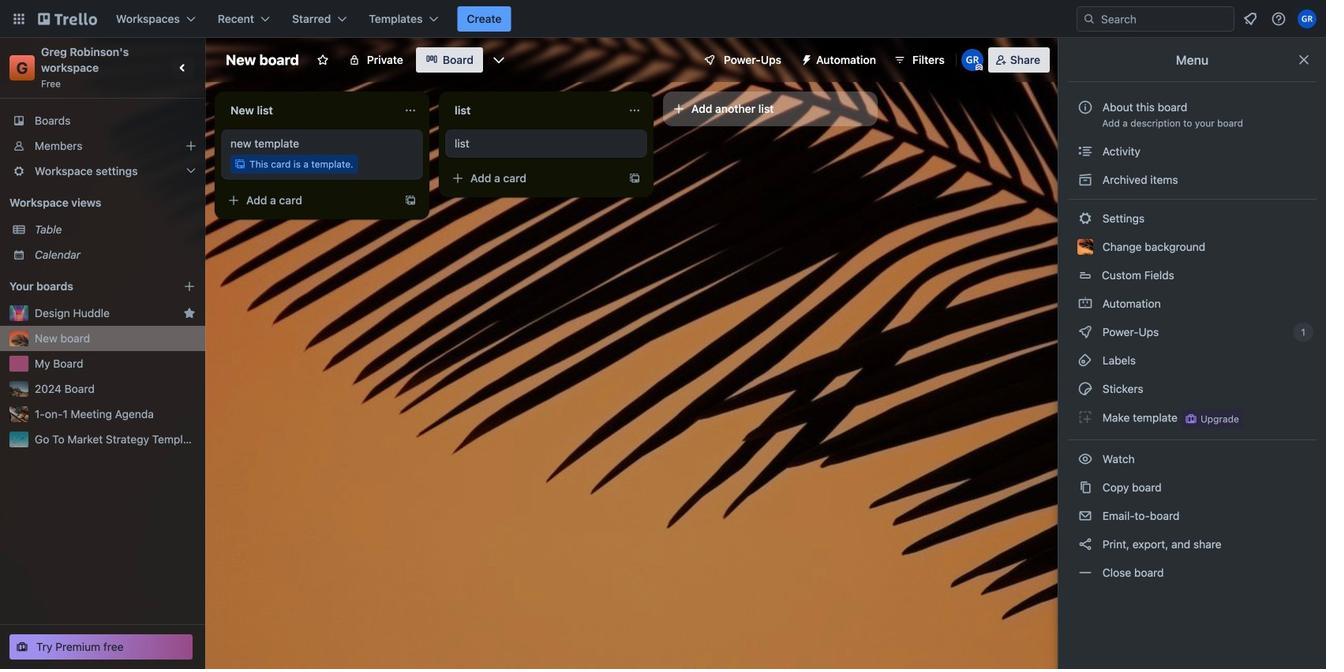 Task type: describe. For each thing, give the bounding box(es) containing it.
0 notifications image
[[1241, 9, 1260, 28]]

primary element
[[0, 0, 1327, 38]]

add board image
[[183, 280, 196, 293]]

4 sm image from the top
[[1078, 381, 1094, 397]]

this member is an admin of this board. image
[[976, 64, 983, 71]]

7 sm image from the top
[[1078, 565, 1094, 581]]

workspace navigation collapse icon image
[[172, 57, 194, 79]]

3 sm image from the top
[[1078, 296, 1094, 312]]

back to home image
[[38, 6, 97, 32]]

starred icon image
[[183, 307, 196, 320]]

2 sm image from the top
[[1078, 211, 1094, 227]]



Task type: vqa. For each thing, say whether or not it's contained in the screenshot.
the To
no



Task type: locate. For each thing, give the bounding box(es) containing it.
0 vertical spatial greg robinson (gregrobinson96) image
[[1298, 9, 1317, 28]]

create from template… image
[[629, 172, 641, 185]]

5 sm image from the top
[[1078, 410, 1094, 426]]

sm image
[[794, 47, 817, 69], [1078, 172, 1094, 188], [1078, 325, 1094, 340], [1078, 353, 1094, 369], [1078, 452, 1094, 468], [1078, 509, 1094, 524], [1078, 537, 1094, 553]]

open information menu image
[[1271, 11, 1287, 27]]

create from template… image
[[404, 194, 417, 207]]

Search field
[[1096, 8, 1234, 30]]

None text field
[[221, 98, 398, 123], [445, 98, 622, 123], [221, 98, 398, 123], [445, 98, 622, 123]]

greg robinson (gregrobinson96) image
[[1298, 9, 1317, 28], [962, 49, 984, 71]]

0 horizontal spatial greg robinson (gregrobinson96) image
[[962, 49, 984, 71]]

star or unstar board image
[[317, 54, 329, 66]]

1 horizontal spatial greg robinson (gregrobinson96) image
[[1298, 9, 1317, 28]]

your boards with 6 items element
[[9, 277, 160, 296]]

6 sm image from the top
[[1078, 480, 1094, 496]]

greg robinson (gregrobinson96) image inside primary element
[[1298, 9, 1317, 28]]

customize views image
[[491, 52, 507, 68]]

1 vertical spatial greg robinson (gregrobinson96) image
[[962, 49, 984, 71]]

sm image
[[1078, 144, 1094, 160], [1078, 211, 1094, 227], [1078, 296, 1094, 312], [1078, 381, 1094, 397], [1078, 410, 1094, 426], [1078, 480, 1094, 496], [1078, 565, 1094, 581]]

search image
[[1084, 13, 1096, 25]]

Board name text field
[[218, 47, 307, 73]]

1 sm image from the top
[[1078, 144, 1094, 160]]



